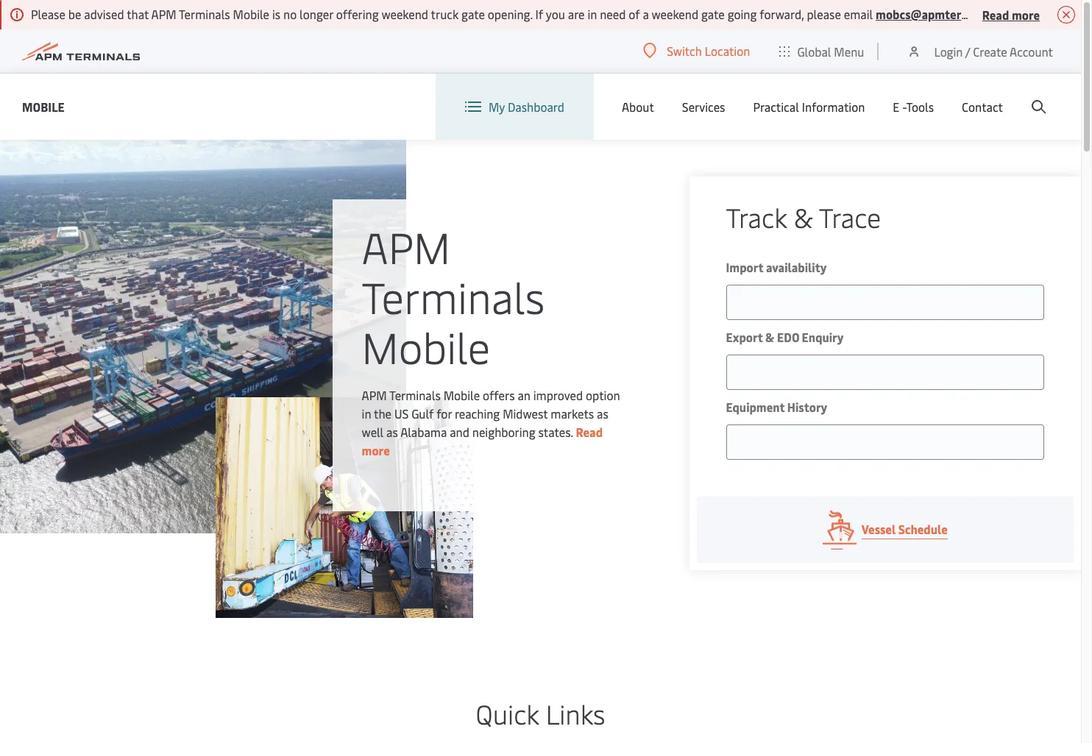 Task type: describe. For each thing, give the bounding box(es) containing it.
switch location
[[667, 43, 750, 59]]

0 vertical spatial apm
[[151, 6, 176, 22]]

more for read more 'link'
[[362, 442, 390, 458]]

vessel schedule
[[862, 521, 948, 537]]

gulf
[[412, 405, 434, 421]]

offering
[[336, 6, 379, 22]]

tools
[[906, 99, 934, 115]]

login
[[934, 43, 963, 59]]

vessel
[[862, 521, 896, 537]]

contact button
[[962, 74, 1003, 140]]

trace
[[819, 199, 881, 235]]

apm for apm terminals mobile
[[362, 217, 450, 275]]

menu
[[834, 43, 864, 59]]

import
[[726, 259, 763, 275]]

are
[[568, 6, 585, 22]]

if
[[535, 6, 543, 22]]

read for read more button
[[982, 6, 1009, 22]]

improved
[[533, 387, 583, 403]]

mobile secondary image
[[216, 397, 473, 618]]

global menu
[[797, 43, 864, 59]]

contact
[[962, 99, 1003, 115]]

apm terminals mobile
[[362, 217, 545, 375]]

more for read more button
[[1012, 6, 1040, 22]]

2 weekend from the left
[[652, 6, 699, 22]]

login / create account link
[[907, 29, 1053, 73]]

services
[[682, 99, 725, 115]]

links
[[546, 695, 605, 732]]

opening.
[[488, 6, 533, 22]]

dashboard
[[508, 99, 564, 115]]

offers
[[483, 387, 515, 403]]

you
[[546, 6, 565, 22]]

please be advised that apm terminals mobile is no longer offering weekend truck gate opening. if you are in need of a weekend gate going forward, please email mobcs@apmterminals.com to obtain a qu
[[31, 6, 1092, 22]]

truck
[[431, 6, 459, 22]]

history
[[787, 399, 827, 415]]

information
[[802, 99, 865, 115]]

/
[[965, 43, 970, 59]]

edo
[[777, 329, 799, 345]]

terminals for apm terminals mobile
[[362, 267, 545, 325]]

login / create account
[[934, 43, 1053, 59]]

practical
[[753, 99, 799, 115]]

forward,
[[760, 6, 804, 22]]

quick links
[[476, 695, 605, 732]]

in inside apm terminals mobile offers an improved option in the us gulf for reaching midwest markets as well as alabama and neighboring states.
[[362, 405, 371, 421]]

advised
[[84, 6, 124, 22]]

equipment
[[726, 399, 785, 415]]

xin da yang zhou  docked at apm terminals mobile image
[[0, 140, 406, 534]]

global menu button
[[765, 29, 879, 73]]

location
[[705, 43, 750, 59]]

switch location button
[[643, 43, 750, 59]]

account
[[1010, 43, 1053, 59]]

and
[[450, 424, 469, 440]]

availability
[[766, 259, 827, 275]]

create
[[973, 43, 1007, 59]]

markets
[[551, 405, 594, 421]]

need
[[600, 6, 626, 22]]

reaching
[[455, 405, 500, 421]]

& for edo
[[765, 329, 775, 345]]

to
[[1026, 6, 1037, 22]]

equipment history
[[726, 399, 827, 415]]

practical information button
[[753, 74, 865, 140]]

the
[[374, 405, 392, 421]]

states.
[[538, 424, 573, 440]]



Task type: locate. For each thing, give the bounding box(es) containing it.
option
[[586, 387, 620, 403]]

0 horizontal spatial in
[[362, 405, 371, 421]]

1 horizontal spatial gate
[[701, 6, 725, 22]]

gate right truck
[[462, 6, 485, 22]]

schedule
[[898, 521, 948, 537]]

apm
[[151, 6, 176, 22], [362, 217, 450, 275], [362, 387, 387, 403]]

vessel schedule link
[[697, 497, 1074, 563]]

read more up login / create account
[[982, 6, 1040, 22]]

services button
[[682, 74, 725, 140]]

practical information
[[753, 99, 865, 115]]

read left to at the right
[[982, 6, 1009, 22]]

apm inside apm terminals mobile offers an improved option in the us gulf for reaching midwest markets as well as alabama and neighboring states.
[[362, 387, 387, 403]]

terminals inside apm terminals mobile offers an improved option in the us gulf for reaching midwest markets as well as alabama and neighboring states.
[[389, 387, 441, 403]]

1 vertical spatial more
[[362, 442, 390, 458]]

more inside button
[[1012, 6, 1040, 22]]

longer
[[300, 6, 333, 22]]

1 vertical spatial &
[[765, 329, 775, 345]]

more inside read more
[[362, 442, 390, 458]]

going
[[728, 6, 757, 22]]

enquiry
[[802, 329, 844, 345]]

-
[[902, 99, 906, 115]]

midwest
[[503, 405, 548, 421]]

a
[[643, 6, 649, 22], [1076, 6, 1082, 22]]

0 vertical spatial read
[[982, 6, 1009, 22]]

read inside button
[[982, 6, 1009, 22]]

about
[[622, 99, 654, 115]]

1 horizontal spatial in
[[588, 6, 597, 22]]

1 horizontal spatial as
[[597, 405, 608, 421]]

& left trace
[[794, 199, 813, 235]]

read more for read more 'link'
[[362, 424, 603, 458]]

e
[[893, 99, 900, 115]]

email
[[844, 6, 873, 22]]

1 horizontal spatial a
[[1076, 6, 1082, 22]]

close alert image
[[1058, 6, 1075, 24]]

0 horizontal spatial weekend
[[382, 6, 428, 22]]

is
[[272, 6, 280, 22]]

read more
[[982, 6, 1040, 22], [362, 424, 603, 458]]

alabama
[[400, 424, 447, 440]]

0 vertical spatial more
[[1012, 6, 1040, 22]]

read
[[982, 6, 1009, 22], [576, 424, 603, 440]]

& left the edo
[[765, 329, 775, 345]]

be
[[68, 6, 81, 22]]

terminals
[[179, 6, 230, 22], [362, 267, 545, 325], [389, 387, 441, 403]]

switch
[[667, 43, 702, 59]]

0 vertical spatial as
[[597, 405, 608, 421]]

0 horizontal spatial a
[[643, 6, 649, 22]]

as right well
[[386, 424, 398, 440]]

read more down reaching
[[362, 424, 603, 458]]

0 horizontal spatial as
[[386, 424, 398, 440]]

for
[[437, 405, 452, 421]]

weekend left truck
[[382, 6, 428, 22]]

apm terminals mobile offers an improved option in the us gulf for reaching midwest markets as well as alabama and neighboring states.
[[362, 387, 620, 440]]

0 horizontal spatial read more
[[362, 424, 603, 458]]

mobile
[[233, 6, 269, 22], [22, 98, 65, 114], [362, 317, 490, 375], [444, 387, 480, 403]]

terminals for apm terminals mobile offers an improved option in the us gulf for reaching midwest markets as well as alabama and neighboring states.
[[389, 387, 441, 403]]

of
[[629, 6, 640, 22]]

1 horizontal spatial &
[[794, 199, 813, 235]]

as
[[597, 405, 608, 421], [386, 424, 398, 440]]

1 vertical spatial in
[[362, 405, 371, 421]]

2 gate from the left
[[701, 6, 725, 22]]

export & edo enquiry
[[726, 329, 844, 345]]

0 vertical spatial &
[[794, 199, 813, 235]]

1 gate from the left
[[462, 6, 485, 22]]

more down well
[[362, 442, 390, 458]]

1 vertical spatial as
[[386, 424, 398, 440]]

in right are
[[588, 6, 597, 22]]

mobcs@apmterminals.com
[[876, 6, 1023, 22]]

in left the
[[362, 405, 371, 421]]

a right the of
[[643, 6, 649, 22]]

more
[[1012, 6, 1040, 22], [362, 442, 390, 458]]

weekend up switch at the right top of the page
[[652, 6, 699, 22]]

1 vertical spatial read more
[[362, 424, 603, 458]]

please
[[807, 6, 841, 22]]

neighboring
[[472, 424, 536, 440]]

mobile inside apm terminals mobile offers an improved option in the us gulf for reaching midwest markets as well as alabama and neighboring states.
[[444, 387, 480, 403]]

export
[[726, 329, 763, 345]]

read down markets
[[576, 424, 603, 440]]

more up account
[[1012, 6, 1040, 22]]

0 vertical spatial read more
[[982, 6, 1040, 22]]

1 vertical spatial read
[[576, 424, 603, 440]]

1 vertical spatial terminals
[[362, 267, 545, 325]]

no
[[283, 6, 297, 22]]

2 vertical spatial apm
[[362, 387, 387, 403]]

read inside read more
[[576, 424, 603, 440]]

apm inside apm terminals mobile
[[362, 217, 450, 275]]

0 vertical spatial terminals
[[179, 6, 230, 22]]

obtain
[[1040, 6, 1074, 22]]

apm for apm terminals mobile offers an improved option in the us gulf for reaching midwest markets as well as alabama and neighboring states.
[[362, 387, 387, 403]]

global
[[797, 43, 831, 59]]

& for trace
[[794, 199, 813, 235]]

2 a from the left
[[1076, 6, 1082, 22]]

0 horizontal spatial gate
[[462, 6, 485, 22]]

read more button
[[982, 5, 1040, 24]]

0 vertical spatial in
[[588, 6, 597, 22]]

as down option
[[597, 405, 608, 421]]

1 horizontal spatial read
[[982, 6, 1009, 22]]

1 vertical spatial apm
[[362, 217, 450, 275]]

read more for read more button
[[982, 6, 1040, 22]]

my dashboard
[[489, 99, 564, 115]]

read for read more 'link'
[[576, 424, 603, 440]]

0 horizontal spatial &
[[765, 329, 775, 345]]

quick
[[476, 695, 539, 732]]

please
[[31, 6, 65, 22]]

2 vertical spatial terminals
[[389, 387, 441, 403]]

1 horizontal spatial weekend
[[652, 6, 699, 22]]

us
[[394, 405, 409, 421]]

1 horizontal spatial more
[[1012, 6, 1040, 22]]

that
[[127, 6, 149, 22]]

mobile link
[[22, 98, 65, 116]]

my
[[489, 99, 505, 115]]

my dashboard button
[[465, 74, 564, 140]]

1 horizontal spatial read more
[[982, 6, 1040, 22]]

1 a from the left
[[643, 6, 649, 22]]

e -tools button
[[893, 74, 934, 140]]

weekend
[[382, 6, 428, 22], [652, 6, 699, 22]]

a left qu
[[1076, 6, 1082, 22]]

import availability
[[726, 259, 827, 275]]

0 horizontal spatial more
[[362, 442, 390, 458]]

about button
[[622, 74, 654, 140]]

qu
[[1085, 6, 1092, 22]]

track & trace
[[726, 199, 881, 235]]

gate left going
[[701, 6, 725, 22]]

read more link
[[362, 424, 603, 458]]

well
[[362, 424, 384, 440]]

mobcs@apmterminals.com link
[[876, 6, 1023, 22]]

mobile inside apm terminals mobile
[[362, 317, 490, 375]]

e -tools
[[893, 99, 934, 115]]

0 horizontal spatial read
[[576, 424, 603, 440]]

1 weekend from the left
[[382, 6, 428, 22]]

an
[[518, 387, 531, 403]]

in
[[588, 6, 597, 22], [362, 405, 371, 421]]

track
[[726, 199, 787, 235]]



Task type: vqa. For each thing, say whether or not it's contained in the screenshot.
the rightmost Read
yes



